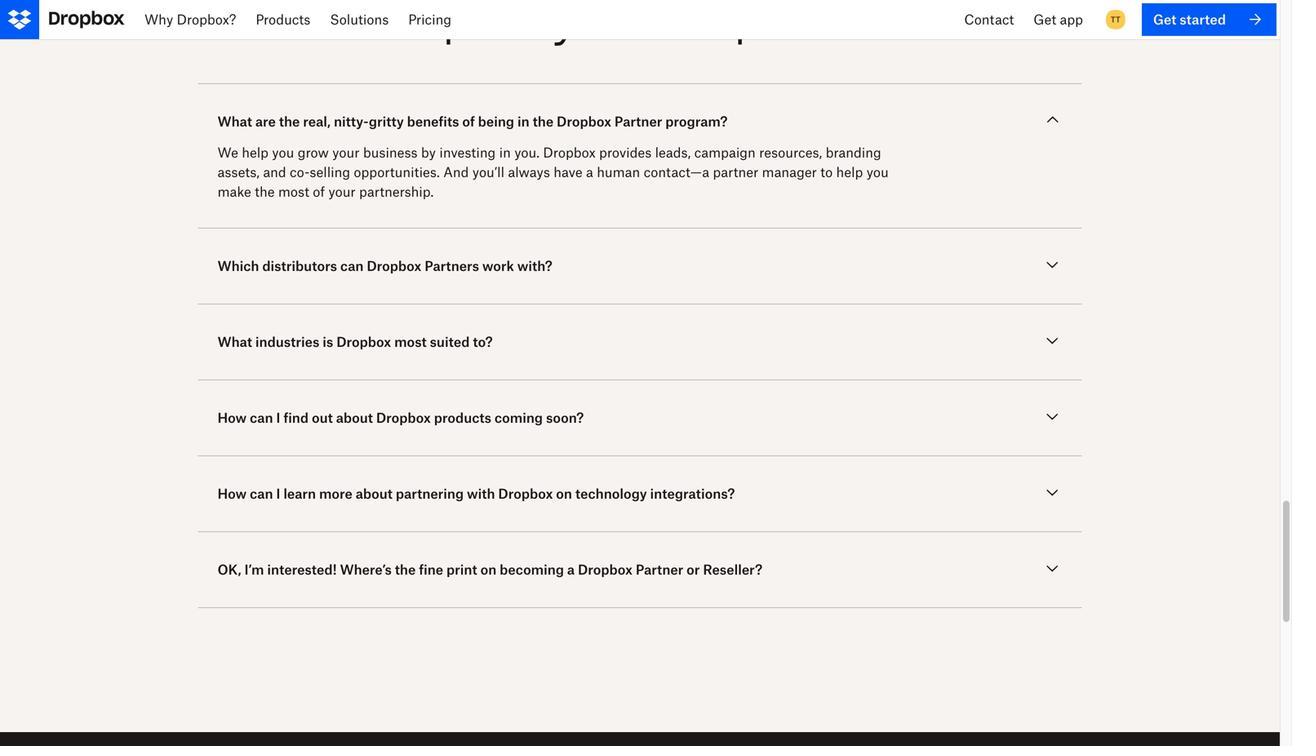 Task type: describe. For each thing, give the bounding box(es) containing it.
to?
[[473, 334, 493, 350]]

1 horizontal spatial in
[[518, 114, 530, 129]]

you inside we help you grow your business by investing in you. dropbox provides leads, campaign resources, branding assets, and co-selling opportunities. and you'll always have a
[[272, 145, 294, 160]]

you inside —a partner manager to help you make the most of your partnership.
[[867, 164, 889, 180]]

investing
[[440, 145, 496, 160]]

the left fine
[[395, 562, 416, 578]]

1 vertical spatial partner
[[636, 562, 684, 578]]

have
[[554, 164, 583, 180]]

how can i find out about dropbox products coming soon?
[[218, 410, 584, 426]]

why dropbox? button
[[135, 0, 246, 39]]

co-
[[290, 164, 310, 180]]

soon?
[[546, 410, 584, 426]]

how for how can i learn more about partnering with dropbox on technology integrations?
[[218, 486, 247, 502]]

you'll
[[473, 164, 505, 180]]

dropbox left partners at the left top of page
[[367, 258, 422, 274]]

make
[[218, 184, 251, 200]]

and
[[263, 164, 286, 180]]

get started
[[1154, 11, 1227, 27]]

we
[[218, 145, 238, 160]]

get for get app
[[1034, 11, 1057, 27]]

dropbox right becoming
[[578, 562, 633, 578]]

distributors
[[262, 258, 337, 274]]

dropbox right with
[[498, 486, 553, 502]]

solutions
[[330, 11, 389, 27]]

contact button
[[955, 0, 1024, 39]]

with?
[[518, 258, 553, 274]]

products button
[[246, 0, 320, 39]]

industries
[[256, 334, 320, 350]]

partnership.
[[359, 184, 434, 200]]

leads,
[[655, 145, 691, 160]]

being
[[478, 114, 515, 129]]

integrations?
[[650, 486, 735, 502]]

a inside we help you grow your business by investing in you. dropbox provides leads, campaign resources, branding assets, and co-selling opportunities. and you'll always have a
[[586, 164, 594, 180]]

provides
[[599, 145, 652, 160]]

manager
[[762, 164, 817, 180]]

more
[[319, 486, 353, 502]]

—a
[[691, 164, 710, 180]]

branding
[[826, 145, 882, 160]]

human contact
[[597, 164, 691, 180]]

gritty
[[369, 114, 404, 129]]

0 vertical spatial of
[[463, 114, 475, 129]]

learn
[[284, 486, 316, 502]]

suited
[[430, 334, 470, 350]]

0 vertical spatial can
[[340, 258, 364, 274]]

out
[[312, 410, 333, 426]]

can for find
[[250, 410, 273, 426]]

help inside —a partner manager to help you make the most of your partnership.
[[837, 164, 863, 180]]

about for more
[[356, 486, 393, 502]]

get for get started
[[1154, 11, 1177, 27]]

products
[[256, 11, 311, 27]]

solutions button
[[320, 0, 399, 39]]

0 vertical spatial on
[[556, 486, 572, 502]]

technology
[[576, 486, 647, 502]]

of inside —a partner manager to help you make the most of your partnership.
[[313, 184, 325, 200]]

1 vertical spatial a
[[567, 562, 575, 578]]

dropbox?
[[177, 11, 236, 27]]

i for find
[[276, 410, 280, 426]]

get app
[[1034, 11, 1084, 27]]

can for learn
[[250, 486, 273, 502]]

coming
[[495, 410, 543, 426]]

the right are at top
[[279, 114, 300, 129]]

1 horizontal spatial most
[[394, 334, 427, 350]]

print
[[447, 562, 477, 578]]

to
[[821, 164, 833, 180]]

tt button
[[1103, 7, 1129, 33]]

we help you grow your business by investing in you. dropbox provides leads, campaign resources, branding assets, and co-selling opportunities. and you'll always have a
[[218, 145, 882, 180]]

how can i learn more about partnering with dropbox on technology integrations?
[[218, 486, 735, 502]]

selling
[[310, 164, 350, 180]]

get app button
[[1024, 0, 1093, 39]]

resources,
[[760, 145, 823, 160]]

always
[[508, 164, 550, 180]]

program?
[[666, 114, 728, 129]]

products
[[434, 410, 492, 426]]

nitty-
[[334, 114, 369, 129]]

why dropbox?
[[145, 11, 236, 27]]

the up you.
[[533, 114, 554, 129]]

are
[[256, 114, 276, 129]]

get started link
[[1142, 3, 1277, 36]]

your inside —a partner manager to help you make the most of your partnership.
[[329, 184, 356, 200]]

with
[[467, 486, 495, 502]]



Task type: locate. For each thing, give the bounding box(es) containing it.
dropbox right is
[[337, 334, 391, 350]]

0 vertical spatial help
[[242, 145, 269, 160]]

help up assets,
[[242, 145, 269, 160]]

1 i from the top
[[276, 410, 280, 426]]

why
[[145, 11, 173, 27]]

1 vertical spatial of
[[313, 184, 325, 200]]

is
[[323, 334, 333, 350]]

help inside we help you grow your business by investing in you. dropbox provides leads, campaign resources, branding assets, and co-selling opportunities. and you'll always have a
[[242, 145, 269, 160]]

contact
[[644, 164, 691, 180]]

dropbox up have
[[543, 145, 596, 160]]

becoming
[[500, 562, 564, 578]]

1 vertical spatial help
[[837, 164, 863, 180]]

and
[[444, 164, 469, 180]]

tt
[[1111, 14, 1121, 24]]

1 vertical spatial about
[[356, 486, 393, 502]]

partner
[[713, 164, 759, 180]]

0 vertical spatial what
[[218, 114, 252, 129]]

1 horizontal spatial on
[[556, 486, 572, 502]]

what are the real, nitty-gritty benefits of being in the dropbox partner program?
[[218, 114, 728, 129]]

in inside we help you grow your business by investing in you. dropbox provides leads, campaign resources, branding assets, and co-selling opportunities. and you'll always have a
[[500, 145, 511, 160]]

0 horizontal spatial a
[[567, 562, 575, 578]]

2 vertical spatial can
[[250, 486, 273, 502]]

frequently
[[363, 5, 577, 47]]

1 vertical spatial what
[[218, 334, 252, 350]]

partner up provides
[[615, 114, 663, 129]]

0 vertical spatial most
[[278, 184, 309, 200]]

1 vertical spatial most
[[394, 334, 427, 350]]

what left are at top
[[218, 114, 252, 129]]

2 i from the top
[[276, 486, 280, 502]]

what industries is dropbox most suited to?
[[218, 334, 493, 350]]

0 vertical spatial how
[[218, 410, 247, 426]]

you
[[272, 145, 294, 160], [867, 164, 889, 180]]

partnering
[[396, 486, 464, 502]]

can right distributors
[[340, 258, 364, 274]]

dropbox
[[557, 114, 612, 129], [543, 145, 596, 160], [367, 258, 422, 274], [337, 334, 391, 350], [376, 410, 431, 426], [498, 486, 553, 502], [578, 562, 633, 578]]

pricing link
[[399, 0, 461, 39]]

find
[[284, 410, 309, 426]]

1 vertical spatial how
[[218, 486, 247, 502]]

how left find
[[218, 410, 247, 426]]

questions
[[719, 5, 918, 47]]

dropbox inside we help you grow your business by investing in you. dropbox provides leads, campaign resources, branding assets, and co-selling opportunities. and you'll always have a
[[543, 145, 596, 160]]

benefits
[[407, 114, 459, 129]]

you up and
[[272, 145, 294, 160]]

i left learn
[[276, 486, 280, 502]]

0 vertical spatial partner
[[615, 114, 663, 129]]

get left started
[[1154, 11, 1177, 27]]

0 horizontal spatial help
[[242, 145, 269, 160]]

of down selling
[[313, 184, 325, 200]]

frequently asked questions
[[363, 5, 918, 47]]

in right being
[[518, 114, 530, 129]]

by
[[421, 145, 436, 160]]

0 horizontal spatial in
[[500, 145, 511, 160]]

0 horizontal spatial you
[[272, 145, 294, 160]]

most left suited
[[394, 334, 427, 350]]

2 how from the top
[[218, 486, 247, 502]]

most inside —a partner manager to help you make the most of your partnership.
[[278, 184, 309, 200]]

0 vertical spatial i
[[276, 410, 280, 426]]

a right have
[[586, 164, 594, 180]]

pricing
[[409, 11, 452, 27]]

how left learn
[[218, 486, 247, 502]]

1 vertical spatial your
[[329, 184, 356, 200]]

0 horizontal spatial get
[[1034, 11, 1057, 27]]

in
[[518, 114, 530, 129], [500, 145, 511, 160]]

most down co-
[[278, 184, 309, 200]]

1 vertical spatial you
[[867, 164, 889, 180]]

your down selling
[[329, 184, 356, 200]]

about right more
[[356, 486, 393, 502]]

the down and
[[255, 184, 275, 200]]

get left app
[[1034, 11, 1057, 27]]

started
[[1180, 11, 1227, 27]]

0 horizontal spatial of
[[313, 184, 325, 200]]

on left technology
[[556, 486, 572, 502]]

0 vertical spatial you
[[272, 145, 294, 160]]

about for out
[[336, 410, 373, 426]]

1 horizontal spatial a
[[586, 164, 594, 180]]

1 vertical spatial can
[[250, 410, 273, 426]]

on right print
[[481, 562, 497, 578]]

get
[[1154, 11, 1177, 27], [1034, 11, 1057, 27]]

partners
[[425, 258, 479, 274]]

most
[[278, 184, 309, 200], [394, 334, 427, 350]]

your
[[333, 145, 360, 160], [329, 184, 356, 200]]

of
[[463, 114, 475, 129], [313, 184, 325, 200]]

human
[[597, 164, 640, 180]]

ok,
[[218, 562, 241, 578]]

about right out
[[336, 410, 373, 426]]

where's
[[340, 562, 392, 578]]

a right becoming
[[567, 562, 575, 578]]

0 horizontal spatial on
[[481, 562, 497, 578]]

real,
[[303, 114, 331, 129]]

1 vertical spatial in
[[500, 145, 511, 160]]

what
[[218, 114, 252, 129], [218, 334, 252, 350]]

0 vertical spatial in
[[518, 114, 530, 129]]

your inside we help you grow your business by investing in you. dropbox provides leads, campaign resources, branding assets, and co-selling opportunities. and you'll always have a
[[333, 145, 360, 160]]

reseller?
[[703, 562, 763, 578]]

in left you.
[[500, 145, 511, 160]]

or
[[687, 562, 700, 578]]

0 vertical spatial your
[[333, 145, 360, 160]]

ok, i'm interested! where's the fine print on becoming a dropbox partner or reseller?
[[218, 562, 763, 578]]

what left industries
[[218, 334, 252, 350]]

can left find
[[250, 410, 273, 426]]

which
[[218, 258, 259, 274]]

1 horizontal spatial help
[[837, 164, 863, 180]]

i for learn
[[276, 486, 280, 502]]

human contact link
[[597, 164, 691, 180]]

work
[[483, 258, 514, 274]]

contact
[[965, 11, 1015, 27]]

what for what are the real, nitty-gritty benefits of being in the dropbox partner program?
[[218, 114, 252, 129]]

help down branding
[[837, 164, 863, 180]]

the inside —a partner manager to help you make the most of your partnership.
[[255, 184, 275, 200]]

asked
[[587, 5, 709, 47]]

1 vertical spatial i
[[276, 486, 280, 502]]

—a partner manager to help you make the most of your partnership.
[[218, 164, 889, 200]]

which distributors can dropbox partners work with?
[[218, 258, 553, 274]]

0 vertical spatial about
[[336, 410, 373, 426]]

1 vertical spatial on
[[481, 562, 497, 578]]

i
[[276, 410, 280, 426], [276, 486, 280, 502]]

1 how from the top
[[218, 410, 247, 426]]

1 horizontal spatial you
[[867, 164, 889, 180]]

partner left the or
[[636, 562, 684, 578]]

i'm
[[245, 562, 264, 578]]

fine
[[419, 562, 444, 578]]

0 horizontal spatial most
[[278, 184, 309, 200]]

0 vertical spatial a
[[586, 164, 594, 180]]

you.
[[515, 145, 540, 160]]

how
[[218, 410, 247, 426], [218, 486, 247, 502]]

about
[[336, 410, 373, 426], [356, 486, 393, 502]]

partner
[[615, 114, 663, 129], [636, 562, 684, 578]]

a
[[586, 164, 594, 180], [567, 562, 575, 578]]

your up selling
[[333, 145, 360, 160]]

grow
[[298, 145, 329, 160]]

1 horizontal spatial of
[[463, 114, 475, 129]]

can left learn
[[250, 486, 273, 502]]

what for what industries is dropbox most suited to?
[[218, 334, 252, 350]]

1 horizontal spatial get
[[1154, 11, 1177, 27]]

you down branding
[[867, 164, 889, 180]]

1 what from the top
[[218, 114, 252, 129]]

2 what from the top
[[218, 334, 252, 350]]

assets,
[[218, 164, 260, 180]]

opportunities.
[[354, 164, 440, 180]]

interested!
[[267, 562, 337, 578]]

app
[[1060, 11, 1084, 27]]

dropbox up provides
[[557, 114, 612, 129]]

campaign
[[695, 145, 756, 160]]

dropbox left products
[[376, 410, 431, 426]]

business
[[363, 145, 418, 160]]

get inside dropdown button
[[1034, 11, 1057, 27]]

i left find
[[276, 410, 280, 426]]

the
[[279, 114, 300, 129], [533, 114, 554, 129], [255, 184, 275, 200], [395, 562, 416, 578]]

how for how can i find out about dropbox products coming soon?
[[218, 410, 247, 426]]

of left being
[[463, 114, 475, 129]]



Task type: vqa. For each thing, say whether or not it's contained in the screenshot.
the 11/13/2023 in 11/13/2023 9:58 am by you
no



